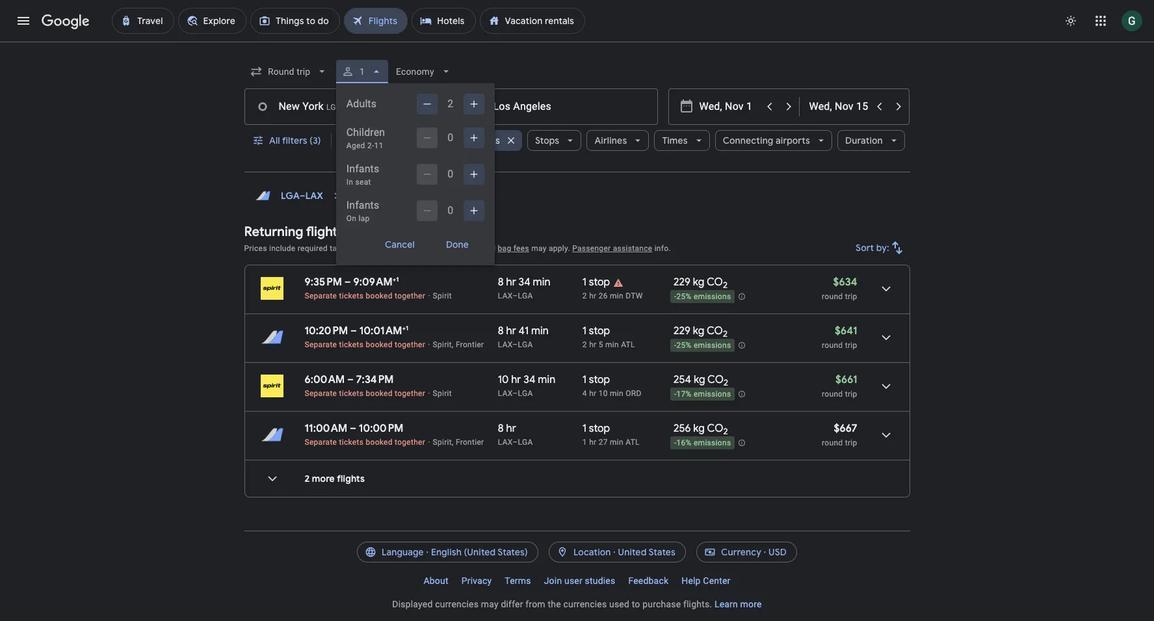 Task type: vqa. For each thing, say whether or not it's contained in the screenshot.
Add a missing place Add
no



Task type: describe. For each thing, give the bounding box(es) containing it.
-25% emissions for $634
[[674, 292, 731, 301]]

1 inside the 10:20 pm – 10:01 am + 1
[[406, 324, 409, 332]]

$641
[[835, 325, 858, 338]]

up
[[345, 135, 356, 146]]

co for $634
[[707, 276, 723, 289]]

1 stop flight. element for 10 hr 34 min
[[583, 373, 610, 388]]

2 vertical spatial to
[[632, 599, 640, 610]]

united
[[618, 546, 647, 558]]

hr left 26 on the right of the page
[[589, 291, 597, 301]]

0 vertical spatial flights
[[306, 224, 344, 240]]

Arrival time: 10:01 AM on  Thursday, November 16. text field
[[360, 324, 409, 338]]

together for 6:00 am – 7:34 pm
[[395, 389, 426, 398]]

4
[[583, 389, 587, 398]]

filters
[[282, 135, 307, 146]]

hr inside 1 stop 2 hr 5 min atl
[[589, 340, 597, 349]]

1 stop flight. element for 8 hr
[[583, 422, 610, 437]]

lax inside 8 hr lax – lga
[[498, 438, 513, 447]]

lga for 10:20 pm – 10:01 am + 1
[[518, 340, 533, 349]]

done
[[446, 239, 469, 250]]

returning flights
[[244, 224, 344, 240]]

total duration 8 hr 34 min. element
[[498, 276, 583, 291]]

may inside returning flights main content
[[532, 244, 547, 253]]

6:00 am
[[305, 373, 345, 386]]

cancel
[[385, 239, 415, 250]]

– right "departure time: 11:00 am." text box
[[350, 422, 356, 435]]

children aged 2-11
[[347, 126, 385, 150]]

lga for 9:35 pm – 9:09 am + 1
[[518, 291, 533, 301]]

2 inside 254 kg co 2
[[724, 377, 729, 388]]

all filters (3)
[[269, 135, 321, 146]]

separate tickets booked together for 9:09 am
[[305, 291, 426, 301]]

spirit, for 11:00 am – 10:00 pm
[[433, 438, 454, 447]]

co for $641
[[707, 325, 723, 338]]

assistance
[[613, 244, 653, 253]]

10 hr 34 min lax – lga
[[498, 373, 556, 398]]

up to $4,000 button
[[337, 130, 423, 151]]

usd
[[769, 546, 787, 558]]

– inside 8 hr 41 min lax – lga
[[513, 340, 518, 349]]

634 US dollars text field
[[834, 276, 858, 289]]

min right 26 on the right of the page
[[610, 291, 624, 301]]

8 hr lax – lga
[[498, 422, 533, 447]]

Arrival time: 10:00 PM. text field
[[359, 422, 404, 435]]

– inside 8 hr lax – lga
[[513, 438, 518, 447]]

2 more flights
[[305, 473, 365, 485]]

separate for 11:00 am
[[305, 438, 337, 447]]

2 inside number of passengers dialog
[[448, 98, 454, 110]]

center
[[703, 576, 731, 586]]

Departure time: 9:35 PM. text field
[[305, 276, 342, 289]]

sort by:
[[856, 242, 890, 254]]

duration
[[846, 135, 883, 146]]

airlines button
[[587, 125, 649, 156]]

sort
[[856, 242, 874, 254]]

Departure text field
[[700, 89, 759, 124]]

join user studies link
[[538, 570, 622, 591]]

tickets for 10:00 pm
[[339, 438, 364, 447]]

terms link
[[499, 570, 538, 591]]

stop for 1 stop 4 hr 10 min ord
[[589, 373, 610, 386]]

- for 8 hr 34 min
[[674, 292, 677, 301]]

privacy
[[462, 576, 492, 586]]

bag
[[498, 244, 512, 253]]

separate tickets booked together for 10:01 am
[[305, 340, 426, 349]]

stop for 1 stop 2 hr 5 min atl
[[589, 325, 610, 338]]

41
[[519, 325, 529, 338]]

separate tickets booked together. this trip includes tickets from multiple airlines. missed connections may be protected by kiwi.com.. element for 10:01 am
[[305, 340, 426, 349]]

stop for 1 stop 1 hr 27 min atl
[[589, 422, 610, 435]]

layover (1 of 1) is a 2 hr 26 min overnight layover at detroit metropolitan wayne county airport in detroit. element
[[583, 291, 667, 301]]

1 inside 1 stop 2 hr 5 min atl
[[583, 325, 587, 338]]

tickets for 9:09 am
[[339, 291, 364, 301]]

1 stop 2 hr 5 min atl
[[583, 325, 635, 349]]

9:35 pm
[[305, 276, 342, 289]]

661 US dollars text field
[[836, 373, 858, 386]]

booked for 7:34 pm
[[366, 389, 393, 398]]

11
[[374, 141, 384, 150]]

2 hr 26 min dtw
[[583, 291, 643, 301]]

1 stop 1 hr 27 min atl
[[583, 422, 640, 447]]

+ for 10:01 am
[[402, 324, 406, 332]]

10:00 pm
[[359, 422, 404, 435]]

round for $661
[[822, 390, 843, 399]]

main menu image
[[16, 13, 31, 29]]

required
[[298, 244, 328, 253]]

min inside 1 stop 1 hr 27 min atl
[[610, 438, 624, 447]]

Return text field
[[810, 89, 869, 124]]

0 horizontal spatial +
[[352, 244, 356, 253]]

round for $667
[[822, 438, 843, 448]]

new
[[426, 190, 446, 202]]

returning flights main content
[[244, 183, 910, 508]]

2 more flights image
[[257, 463, 288, 494]]

trip for $634
[[845, 292, 858, 301]]

returning
[[244, 224, 303, 240]]

used
[[610, 599, 630, 610]]

about
[[424, 576, 449, 586]]

separate tickets booked together for 7:34 pm
[[305, 389, 426, 398]]

for
[[376, 244, 387, 253]]

none search field containing adults
[[239, 56, 910, 265]]

separate tickets booked together for 10:00 pm
[[305, 438, 426, 447]]

swap origin and destination. image
[[443, 99, 459, 114]]

27
[[599, 438, 608, 447]]

terms
[[505, 576, 531, 586]]

Departure time: 6:00 AM. text field
[[305, 373, 345, 386]]

$641 round trip
[[822, 325, 858, 350]]

229 for 8 hr 41 min
[[674, 325, 691, 338]]

user
[[565, 576, 583, 586]]

- for 10 hr 34 min
[[674, 390, 677, 399]]

round for $634
[[822, 292, 843, 301]]

+ for 9:09 am
[[393, 275, 396, 284]]

lax for 6:00 am – 7:34 pm
[[498, 389, 513, 398]]

2 inside 1 stop 2 hr 5 min atl
[[583, 340, 587, 349]]

9:35 pm – 9:09 am + 1
[[305, 275, 399, 289]]

10:01 am
[[360, 325, 402, 338]]

flight details. leaves los angeles international airport at 6:00 am on wednesday, november 15 and arrives at laguardia airport at 7:34 pm on wednesday, november 15. image
[[871, 371, 902, 402]]

united states
[[618, 546, 676, 558]]

times button
[[655, 125, 710, 156]]

lax for 10:20 pm – 10:01 am + 1
[[498, 340, 513, 349]]

25% for 8 hr 41 min
[[677, 341, 692, 350]]

stop for 1 stop
[[589, 276, 610, 289]]

8 hr 41 min lax – lga
[[498, 325, 549, 349]]

adults
[[347, 98, 377, 110]]

together for 10:20 pm – 10:01 am + 1
[[395, 340, 426, 349]]

passenger assistance button
[[573, 244, 653, 253]]

aged
[[347, 141, 365, 150]]

$634 round trip
[[822, 276, 858, 301]]

connecting airports
[[723, 135, 811, 146]]

10:20 pm
[[305, 325, 348, 338]]

1 horizontal spatial more
[[741, 599, 762, 610]]

2 currencies from the left
[[564, 599, 607, 610]]

1 1 stop flight. element from the top
[[583, 276, 610, 291]]

10 inside the 10 hr 34 min lax – lga
[[498, 373, 509, 386]]

to inside returning flights main content
[[415, 190, 424, 202]]

10:20 pm – 10:01 am + 1
[[305, 324, 409, 338]]

5
[[599, 340, 603, 349]]

1 carry-on bag, bags, selected image
[[239, 125, 332, 156]]

together for 9:35 pm – 9:09 am + 1
[[395, 291, 426, 301]]

trip for $641
[[845, 341, 858, 350]]

$667 round trip
[[822, 422, 858, 448]]

atl for 256
[[626, 438, 640, 447]]

kg for $667
[[694, 422, 705, 435]]

hr inside 1 stop 4 hr 10 min ord
[[589, 389, 597, 398]]

34 for 10
[[524, 373, 536, 386]]

lga – lax
[[281, 190, 323, 202]]

frontier for 8 hr 41 min
[[456, 340, 484, 349]]

hr inside 8 hr 34 min lax – lga
[[506, 276, 516, 289]]

children
[[347, 126, 385, 139]]

lga inside 8 hr lax – lga
[[518, 438, 533, 447]]

1 left the 27
[[583, 438, 587, 447]]

26
[[599, 291, 608, 301]]

ord
[[626, 389, 642, 398]]

york
[[447, 190, 467, 202]]

leaves los angeles international airport at 11:00 am on wednesday, november 15 and arrives at laguardia airport at 10:00 pm on wednesday, november 15. element
[[305, 422, 404, 435]]

1 fees from the left
[[359, 244, 374, 253]]

0 for infants on lap
[[448, 204, 454, 217]]

256
[[674, 422, 691, 435]]

co for $661
[[708, 373, 724, 386]]

hr inside 8 hr lax – lga
[[506, 422, 516, 435]]

total duration 10 hr 34 min. element
[[498, 373, 583, 388]]

1 inside popup button
[[360, 66, 365, 77]]

total duration 8 hr. element
[[498, 422, 583, 437]]

– up returning flights
[[300, 190, 305, 202]]

co for $667
[[707, 422, 724, 435]]

more inside returning flights main content
[[312, 473, 335, 485]]

34 for 8
[[519, 276, 531, 289]]

min inside the 10 hr 34 min lax – lga
[[538, 373, 556, 386]]

kg for $634
[[693, 276, 705, 289]]

adult.
[[396, 244, 416, 253]]

stops
[[535, 135, 560, 146]]

kg for $661
[[694, 373, 706, 386]]

frontier for 8 hr
[[456, 438, 484, 447]]

2 fees from the left
[[514, 244, 529, 253]]



Task type: locate. For each thing, give the bounding box(es) containing it.
together down arrival time: 9:09 am on  thursday, november 16. "text field"
[[395, 291, 426, 301]]

separate
[[305, 291, 337, 301], [305, 340, 337, 349], [305, 389, 337, 398], [305, 438, 337, 447]]

-25% emissions
[[674, 292, 731, 301], [674, 341, 731, 350]]

1 0 from the top
[[448, 131, 454, 144]]

1 horizontal spatial +
[[393, 275, 396, 284]]

booked for 10:00 pm
[[366, 438, 393, 447]]

currencies
[[435, 599, 479, 610], [564, 599, 607, 610]]

Departure time: 11:00 AM. text field
[[305, 422, 348, 435]]

join
[[544, 576, 562, 586]]

0 vertical spatial 10
[[498, 373, 509, 386]]

1 vertical spatial atl
[[626, 438, 640, 447]]

0 vertical spatial spirit, frontier
[[433, 340, 484, 349]]

3 0 from the top
[[448, 204, 454, 217]]

all filters (3) button
[[244, 125, 331, 156]]

hr left the 27
[[589, 438, 597, 447]]

0 vertical spatial atl
[[621, 340, 635, 349]]

- down 256
[[674, 439, 677, 448]]

separate tickets booked together down the 10:20 pm – 10:01 am + 1
[[305, 340, 426, 349]]

25% for 8 hr 34 min
[[677, 292, 692, 301]]

2 trip from the top
[[845, 341, 858, 350]]

4 1 stop flight. element from the top
[[583, 422, 610, 437]]

1 horizontal spatial to
[[415, 190, 424, 202]]

– down total duration 10 hr 34 min. element
[[513, 389, 518, 398]]

currency
[[721, 546, 762, 558]]

separate tickets booked together down leaves los angeles international airport at 11:00 am on wednesday, november 15 and arrives at laguardia airport at 10:00 pm on wednesday, november 15. element
[[305, 438, 426, 447]]

10 inside 1 stop 4 hr 10 min ord
[[599, 389, 608, 398]]

0 vertical spatial 0
[[448, 131, 454, 144]]

min inside 1 stop 4 hr 10 min ord
[[610, 389, 624, 398]]

leaves los angeles international airport at 6:00 am on wednesday, november 15 and arrives at laguardia airport at 7:34 pm on wednesday, november 15. element
[[305, 373, 394, 386]]

1 currencies from the left
[[435, 599, 479, 610]]

separate tickets booked together. this trip includes tickets from multiple airlines. missed connections may be protected by kiwi.com.. element
[[305, 291, 426, 301], [305, 340, 426, 349], [305, 389, 426, 398], [305, 438, 426, 447]]

airports
[[776, 135, 811, 146]]

2 8 from the top
[[498, 325, 504, 338]]

help
[[682, 576, 701, 586]]

0 vertical spatial 25%
[[677, 292, 692, 301]]

- for 8 hr
[[674, 439, 677, 448]]

2 25% from the top
[[677, 341, 692, 350]]

1 stop flight. element up 5
[[583, 325, 610, 340]]

emissions for 8 hr 34 min
[[694, 292, 731, 301]]

1 tickets from the top
[[339, 291, 364, 301]]

None text field
[[454, 88, 658, 125]]

0 vertical spatial 229
[[674, 276, 691, 289]]

choose return to new york
[[349, 190, 467, 202]]

separate down "departure time: 10:20 pm." text box in the bottom of the page
[[305, 340, 337, 349]]

+
[[352, 244, 356, 253], [393, 275, 396, 284], [402, 324, 406, 332]]

1 together from the top
[[395, 291, 426, 301]]

trip inside $667 round trip
[[845, 438, 858, 448]]

to left new
[[415, 190, 424, 202]]

prices
[[244, 244, 267, 253]]

Arrival time: 9:09 AM on  Thursday, November 16. text field
[[354, 275, 399, 289]]

may left apply.
[[532, 244, 547, 253]]

2 round from the top
[[822, 341, 843, 350]]

lga inside the 10 hr 34 min lax – lga
[[518, 389, 533, 398]]

1 booked from the top
[[366, 291, 393, 301]]

feedback
[[629, 576, 669, 586]]

4 booked from the top
[[366, 438, 393, 447]]

less
[[436, 135, 455, 146]]

3 separate tickets booked together. this trip includes tickets from multiple airlines. missed connections may be protected by kiwi.com.. element from the top
[[305, 389, 426, 398]]

tickets down 6:00 am – 7:34 pm
[[339, 389, 364, 398]]

change appearance image
[[1056, 5, 1087, 36]]

prices include required taxes + fees for 1 adult. optional charges and bag fees may apply. passenger assistance
[[244, 244, 653, 253]]

round inside $641 round trip
[[822, 341, 843, 350]]

privacy link
[[455, 570, 499, 591]]

- right dtw
[[674, 292, 677, 301]]

229 kg co 2 for $634
[[674, 276, 728, 291]]

hr down the 10 hr 34 min lax – lga
[[506, 422, 516, 435]]

infants
[[347, 163, 379, 175], [347, 199, 379, 211]]

1 stop flight. element up 4
[[583, 373, 610, 388]]

1 infants from the top
[[347, 163, 379, 175]]

booked down 7:34 pm
[[366, 389, 393, 398]]

1 vertical spatial to
[[415, 190, 424, 202]]

lax for 9:35 pm – 9:09 am + 1
[[498, 291, 513, 301]]

round inside $667 round trip
[[822, 438, 843, 448]]

flights.
[[684, 599, 712, 610]]

0 up york
[[448, 168, 454, 180]]

frontier left 8 hr lax – lga
[[456, 438, 484, 447]]

1 separate tickets booked together from the top
[[305, 291, 426, 301]]

1 -25% emissions from the top
[[674, 292, 731, 301]]

229 for 8 hr 34 min
[[674, 276, 691, 289]]

0 vertical spatial to
[[358, 135, 367, 146]]

kg inside 256 kg co 2
[[694, 422, 705, 435]]

1 vertical spatial 10
[[599, 389, 608, 398]]

0 vertical spatial more
[[312, 473, 335, 485]]

254 kg co 2
[[674, 373, 729, 388]]

loading results progress bar
[[0, 42, 1155, 44]]

8 for 8 hr
[[498, 422, 504, 435]]

2 separate tickets booked together. this trip includes tickets from multiple airlines. missed connections may be protected by kiwi.com.. element from the top
[[305, 340, 426, 349]]

booked down 10:01 am
[[366, 340, 393, 349]]

about link
[[417, 570, 455, 591]]

1 vertical spatial infants
[[347, 199, 379, 211]]

3 booked from the top
[[366, 389, 393, 398]]

641 US dollars text field
[[835, 325, 858, 338]]

0 horizontal spatial currencies
[[435, 599, 479, 610]]

8 for 8 hr 34 min
[[498, 276, 504, 289]]

1 horizontal spatial may
[[532, 244, 547, 253]]

kg for $641
[[693, 325, 705, 338]]

1 spirit, frontier from the top
[[433, 340, 484, 349]]

1 spirit from the top
[[433, 291, 452, 301]]

– inside '9:35 pm – 9:09 am + 1'
[[345, 276, 351, 289]]

by:
[[876, 242, 890, 254]]

and
[[482, 244, 496, 253]]

spirit, for 10:20 pm – 10:01 am + 1
[[433, 340, 454, 349]]

infants for infants in seat
[[347, 163, 379, 175]]

1 round from the top
[[822, 292, 843, 301]]

- down '254'
[[674, 390, 677, 399]]

lga for 6:00 am – 7:34 pm
[[518, 389, 533, 398]]

min left ord
[[610, 389, 624, 398]]

states
[[649, 546, 676, 558]]

flights down 11:00 am – 10:00 pm
[[337, 473, 365, 485]]

fees right bag
[[514, 244, 529, 253]]

together down 10:00 pm
[[395, 438, 426, 447]]

8 inside 8 hr 34 min lax – lga
[[498, 276, 504, 289]]

lap
[[359, 214, 370, 223]]

2 vertical spatial 0
[[448, 204, 454, 217]]

tickets down 11:00 am – 10:00 pm
[[339, 438, 364, 447]]

229 kg co 2
[[674, 276, 728, 291], [674, 325, 728, 340]]

1 up 2 hr 26 min dtw
[[583, 276, 587, 289]]

1 stop
[[583, 276, 610, 289]]

2 spirit, frontier from the top
[[433, 438, 484, 447]]

– right departure time: 9:35 pm. text box
[[345, 276, 351, 289]]

0
[[448, 131, 454, 144], [448, 168, 454, 180], [448, 204, 454, 217]]

1 vertical spatial -25% emissions
[[674, 341, 731, 350]]

lga down 41 on the bottom left
[[518, 340, 533, 349]]

0 for infants in seat
[[448, 168, 454, 180]]

separate tickets booked together. this trip includes tickets from multiple airlines. missed connections may be protected by kiwi.com.. element for 7:34 pm
[[305, 389, 426, 398]]

layover (1 of 1) is a 2 hr 5 min layover at hartsfield-jackson atlanta international airport in atlanta. element
[[583, 340, 667, 350]]

spirit for 9:35 pm – 9:09 am + 1
[[433, 291, 452, 301]]

times
[[662, 135, 688, 146]]

2 -25% emissions from the top
[[674, 341, 731, 350]]

leaves los angeles international airport at 9:35 pm on wednesday, november 15 and arrives at laguardia airport at 9:09 am on thursday, november 16. element
[[305, 275, 399, 289]]

emissions inside popup button
[[457, 135, 500, 146]]

3 separate tickets booked together from the top
[[305, 389, 426, 398]]

displayed
[[392, 599, 433, 610]]

4 - from the top
[[674, 439, 677, 448]]

lax down total duration 10 hr 34 min. element
[[498, 389, 513, 398]]

0 down the swap origin and destination. icon
[[448, 131, 454, 144]]

trip down $641 text box
[[845, 341, 858, 350]]

8 for 8 hr 41 min
[[498, 325, 504, 338]]

None field
[[244, 60, 334, 83], [391, 60, 458, 83], [244, 60, 334, 83], [391, 60, 458, 83]]

4 tickets from the top
[[339, 438, 364, 447]]

0 vertical spatial spirit,
[[433, 340, 454, 349]]

separate tickets booked together. this trip includes tickets from multiple airlines. missed connections may be protected by kiwi.com.. element for 9:09 am
[[305, 291, 426, 301]]

2 - from the top
[[674, 341, 677, 350]]

hr right 4
[[589, 389, 597, 398]]

round down '$634' "text box"
[[822, 292, 843, 301]]

include
[[269, 244, 296, 253]]

2 frontier from the top
[[456, 438, 484, 447]]

1 vertical spatial spirit
[[433, 389, 452, 398]]

2 horizontal spatial +
[[402, 324, 406, 332]]

8
[[498, 276, 504, 289], [498, 325, 504, 338], [498, 422, 504, 435]]

0 horizontal spatial more
[[312, 473, 335, 485]]

trip inside $634 round trip
[[845, 292, 858, 301]]

25% right dtw
[[677, 292, 692, 301]]

separate tickets booked together. this trip includes tickets from multiple airlines. missed connections may be protected by kiwi.com.. element down 7:34 pm text box
[[305, 389, 426, 398]]

on
[[347, 214, 357, 223]]

– left 7:34 pm
[[347, 373, 354, 386]]

-25% emissions for $641
[[674, 341, 731, 350]]

1 vertical spatial may
[[481, 599, 499, 610]]

less emissions
[[436, 135, 500, 146]]

2 inside layover (1 of 1) is a 2 hr 26 min overnight layover at detroit metropolitan wayne county airport in detroit. element
[[583, 291, 587, 301]]

1 229 from the top
[[674, 276, 691, 289]]

1 vertical spatial spirit, frontier
[[433, 438, 484, 447]]

34 down 8 hr 41 min lax – lga
[[524, 373, 536, 386]]

1 up layover (1 of 1) is a 2 hr 5 min layover at hartsfield-jackson atlanta international airport in atlanta. element
[[583, 325, 587, 338]]

1 8 from the top
[[498, 276, 504, 289]]

3 1 stop flight. element from the top
[[583, 373, 610, 388]]

34 inside 8 hr 34 min lax – lga
[[519, 276, 531, 289]]

together down arrival time: 10:01 am on  thursday, november 16. text box at bottom
[[395, 340, 426, 349]]

0 vertical spatial 34
[[519, 276, 531, 289]]

0 vertical spatial 8
[[498, 276, 504, 289]]

passenger
[[573, 244, 611, 253]]

location
[[574, 546, 611, 558]]

(3)
[[309, 135, 321, 146]]

1 inside 1 stop 4 hr 10 min ord
[[583, 373, 587, 386]]

2 vertical spatial 8
[[498, 422, 504, 435]]

flight details. leaves los angeles international airport at 10:20 pm on wednesday, november 15 and arrives at laguardia airport at 10:01 am on thursday, november 16. image
[[871, 322, 902, 353]]

stop up 26 on the right of the page
[[589, 276, 610, 289]]

layover (1 of 1) is a 4 hr 10 min layover at o'hare international airport in chicago. element
[[583, 388, 667, 399]]

2 stop from the top
[[589, 325, 610, 338]]

atl inside 1 stop 2 hr 5 min atl
[[621, 340, 635, 349]]

1 25% from the top
[[677, 292, 692, 301]]

round down $667
[[822, 438, 843, 448]]

1 vertical spatial 229
[[674, 325, 691, 338]]

spirit, frontier for 8 hr 41 min
[[433, 340, 484, 349]]

4 trip from the top
[[845, 438, 858, 448]]

separate down 6:00 am
[[305, 389, 337, 398]]

+ inside the 10:20 pm – 10:01 am + 1
[[402, 324, 406, 332]]

stop inside 1 stop 2 hr 5 min atl
[[589, 325, 610, 338]]

stop inside 1 stop 1 hr 27 min atl
[[589, 422, 610, 435]]

1 vertical spatial frontier
[[456, 438, 484, 447]]

8 left 41 on the bottom left
[[498, 325, 504, 338]]

atl right the 27
[[626, 438, 640, 447]]

separate for 9:35 pm
[[305, 291, 337, 301]]

1 229 kg co 2 from the top
[[674, 276, 728, 291]]

trip inside the $661 round trip
[[845, 390, 858, 399]]

1 separate from the top
[[305, 291, 337, 301]]

229
[[674, 276, 691, 289], [674, 325, 691, 338]]

3 stop from the top
[[589, 373, 610, 386]]

4 separate tickets booked together from the top
[[305, 438, 426, 447]]

2 booked from the top
[[366, 340, 393, 349]]

10 down 8 hr 41 min lax – lga
[[498, 373, 509, 386]]

3 tickets from the top
[[339, 389, 364, 398]]

tickets down leaves los angeles international airport at 10:20 pm on wednesday, november 15 and arrives at laguardia airport at 10:01 am on thursday, november 16. element
[[339, 340, 364, 349]]

11:00 am
[[305, 422, 348, 435]]

2 229 from the top
[[674, 325, 691, 338]]

infants up lap
[[347, 199, 379, 211]]

tickets
[[339, 291, 364, 301], [339, 340, 364, 349], [339, 389, 364, 398], [339, 438, 364, 447]]

– left 10:01 am
[[351, 325, 357, 338]]

co inside 256 kg co 2
[[707, 422, 724, 435]]

- up '254'
[[674, 341, 677, 350]]

kg
[[693, 276, 705, 289], [693, 325, 705, 338], [694, 373, 706, 386], [694, 422, 705, 435]]

currencies down join user studies
[[564, 599, 607, 610]]

stop up the 27
[[589, 422, 610, 435]]

kg inside 254 kg co 2
[[694, 373, 706, 386]]

2 together from the top
[[395, 340, 426, 349]]

1 stop flight. element
[[583, 276, 610, 291], [583, 325, 610, 340], [583, 373, 610, 388], [583, 422, 610, 437]]

– inside the 10:20 pm – 10:01 am + 1
[[351, 325, 357, 338]]

lga inside 8 hr 41 min lax – lga
[[518, 340, 533, 349]]

booked for 10:01 am
[[366, 340, 393, 349]]

frontier left 8 hr 41 min lax – lga
[[456, 340, 484, 349]]

1 button
[[336, 56, 388, 87]]

spirit
[[433, 291, 452, 301], [433, 389, 452, 398]]

hr inside 1 stop 1 hr 27 min atl
[[589, 438, 597, 447]]

emissions for 8 hr
[[694, 439, 731, 448]]

min
[[533, 276, 551, 289], [610, 291, 624, 301], [531, 325, 549, 338], [606, 340, 619, 349], [538, 373, 556, 386], [610, 389, 624, 398], [610, 438, 624, 447]]

more right the learn
[[741, 599, 762, 610]]

atl for 229
[[621, 340, 635, 349]]

to inside popup button
[[358, 135, 367, 146]]

taxes
[[330, 244, 350, 253]]

3 8 from the top
[[498, 422, 504, 435]]

may
[[532, 244, 547, 253], [481, 599, 499, 610]]

3 separate from the top
[[305, 389, 337, 398]]

tickets for 7:34 pm
[[339, 389, 364, 398]]

1 spirit, from the top
[[433, 340, 454, 349]]

round down $661
[[822, 390, 843, 399]]

spirit for 6:00 am – 7:34 pm
[[433, 389, 452, 398]]

min inside 8 hr 41 min lax – lga
[[531, 325, 549, 338]]

hr inside the 10 hr 34 min lax – lga
[[511, 373, 521, 386]]

Departure time: 10:20 PM. text field
[[305, 325, 348, 338]]

1 vertical spatial flights
[[337, 473, 365, 485]]

1 down 4
[[583, 422, 587, 435]]

number of passengers dialog
[[336, 83, 495, 265]]

- for 8 hr 41 min
[[674, 341, 677, 350]]

separate tickets booked together. this trip includes tickets from multiple airlines. missed connections may be protected by kiwi.com.. element for 10:00 pm
[[305, 438, 426, 447]]

spirit,
[[433, 340, 454, 349], [433, 438, 454, 447]]

lga inside 8 hr 34 min lax – lga
[[518, 291, 533, 301]]

1 vertical spatial 25%
[[677, 341, 692, 350]]

booked for 9:09 am
[[366, 291, 393, 301]]

more down "departure time: 11:00 am." text box
[[312, 473, 335, 485]]

1 vertical spatial +
[[393, 275, 396, 284]]

2 spirit from the top
[[433, 389, 452, 398]]

differ
[[501, 599, 523, 610]]

1 right for in the left of the page
[[389, 244, 393, 253]]

8 inside 8 hr lax – lga
[[498, 422, 504, 435]]

join user studies
[[544, 576, 616, 586]]

lax inside 8 hr 34 min lax – lga
[[498, 291, 513, 301]]

together
[[395, 291, 426, 301], [395, 340, 426, 349], [395, 389, 426, 398], [395, 438, 426, 447]]

2-
[[368, 141, 374, 150]]

min inside 8 hr 34 min lax – lga
[[533, 276, 551, 289]]

seat
[[356, 178, 371, 187]]

34 inside the 10 hr 34 min lax – lga
[[524, 373, 536, 386]]

layover (1 of 1) is a 1 hr 27 min layover at hartsfield-jackson atlanta international airport in atlanta. element
[[583, 437, 667, 448]]

up to $4,000
[[345, 135, 401, 146]]

feedback link
[[622, 570, 675, 591]]

9:09 am
[[354, 276, 393, 289]]

states)
[[498, 546, 528, 558]]

flight details. leaves los angeles international airport at 11:00 am on wednesday, november 15 and arrives at laguardia airport at 10:00 pm on wednesday, november 15. image
[[871, 420, 902, 451]]

spirit, frontier for 8 hr
[[433, 438, 484, 447]]

0 vertical spatial infants
[[347, 163, 379, 175]]

emissions for 8 hr 41 min
[[694, 341, 731, 350]]

co inside 254 kg co 2
[[708, 373, 724, 386]]

0 vertical spatial +
[[352, 244, 356, 253]]

1 stop flight. element up 26 on the right of the page
[[583, 276, 610, 291]]

8 hr 34 min lax – lga
[[498, 276, 551, 301]]

7:34 pm
[[356, 373, 394, 386]]

1 - from the top
[[674, 292, 677, 301]]

lax down total duration 8 hr 41 min. element
[[498, 340, 513, 349]]

optional
[[418, 244, 449, 253]]

0 vertical spatial spirit
[[433, 291, 452, 301]]

1 up adults
[[360, 66, 365, 77]]

3 round from the top
[[822, 390, 843, 399]]

8 down the 10 hr 34 min lax – lga
[[498, 422, 504, 435]]

infants on lap
[[347, 199, 379, 223]]

purchase
[[643, 599, 681, 610]]

1 vertical spatial 0
[[448, 168, 454, 180]]

2 infants from the top
[[347, 199, 379, 211]]

4 separate from the top
[[305, 438, 337, 447]]

infants in seat
[[347, 163, 379, 187]]

2 inside 256 kg co 2
[[724, 426, 728, 437]]

1 horizontal spatial 10
[[599, 389, 608, 398]]

4 round from the top
[[822, 438, 843, 448]]

lga down 'total duration 8 hr.' element
[[518, 438, 533, 447]]

1 vertical spatial spirit,
[[433, 438, 454, 447]]

1 up 4
[[583, 373, 587, 386]]

$4,000
[[369, 135, 401, 146]]

learn more link
[[715, 599, 762, 610]]

trip for $667
[[845, 438, 858, 448]]

0 horizontal spatial to
[[358, 135, 367, 146]]

hr down bag fees button
[[506, 276, 516, 289]]

flight details. leaves los angeles international airport at 9:35 pm on wednesday, november 15 and arrives at laguardia airport at 9:09 am on thursday, november 16. image
[[871, 273, 902, 304]]

1 horizontal spatial fees
[[514, 244, 529, 253]]

atl right 5
[[621, 340, 635, 349]]

booked down 10:00 pm
[[366, 438, 393, 447]]

lax
[[305, 190, 323, 202], [498, 291, 513, 301], [498, 340, 513, 349], [498, 389, 513, 398], [498, 438, 513, 447]]

separate for 10:20 pm
[[305, 340, 337, 349]]

together for 11:00 am – 10:00 pm
[[395, 438, 426, 447]]

1 horizontal spatial currencies
[[564, 599, 607, 610]]

0 vertical spatial 229 kg co 2
[[674, 276, 728, 291]]

0 vertical spatial may
[[532, 244, 547, 253]]

1 frontier from the top
[[456, 340, 484, 349]]

to right used
[[632, 599, 640, 610]]

– inside the 10 hr 34 min lax – lga
[[513, 389, 518, 398]]

tickets for 10:01 am
[[339, 340, 364, 349]]

1 stop flight. element up the 27
[[583, 422, 610, 437]]

2 separate from the top
[[305, 340, 337, 349]]

fees
[[359, 244, 374, 253], [514, 244, 529, 253]]

+ inside '9:35 pm – 9:09 am + 1'
[[393, 275, 396, 284]]

atl
[[621, 340, 635, 349], [626, 438, 640, 447]]

min right 41 on the bottom left
[[531, 325, 549, 338]]

(united
[[464, 546, 496, 558]]

0 for children aged 2-11
[[448, 131, 454, 144]]

$667
[[834, 422, 858, 435]]

separate tickets booked together. this trip includes tickets from multiple airlines. missed connections may be protected by kiwi.com.. element down '9:09 am'
[[305, 291, 426, 301]]

min right 5
[[606, 340, 619, 349]]

1 separate tickets booked together. this trip includes tickets from multiple airlines. missed connections may be protected by kiwi.com.. element from the top
[[305, 291, 426, 301]]

2 229 kg co 2 from the top
[[674, 325, 728, 340]]

1 vertical spatial 34
[[524, 373, 536, 386]]

0 down york
[[448, 204, 454, 217]]

8 down bag
[[498, 276, 504, 289]]

lax up returning flights
[[305, 190, 323, 202]]

separate down the '9:35 pm'
[[305, 291, 337, 301]]

16%
[[677, 439, 692, 448]]

total duration 8 hr 41 min. element
[[498, 325, 583, 340]]

2 tickets from the top
[[339, 340, 364, 349]]

round down $641 text box
[[822, 341, 843, 350]]

1 inside '9:35 pm – 9:09 am + 1'
[[396, 275, 399, 284]]

4 together from the top
[[395, 438, 426, 447]]

1 vertical spatial 8
[[498, 325, 504, 338]]

0 horizontal spatial 10
[[498, 373, 509, 386]]

help center
[[682, 576, 731, 586]]

more
[[312, 473, 335, 485], [741, 599, 762, 610]]

– down 'total duration 8 hr.' element
[[513, 438, 518, 447]]

lax down total duration 8 hr 34 min. element
[[498, 291, 513, 301]]

trip for $661
[[845, 390, 858, 399]]

currencies down privacy link
[[435, 599, 479, 610]]

language
[[382, 546, 424, 558]]

stops button
[[528, 125, 582, 156]]

2 0 from the top
[[448, 168, 454, 180]]

lax inside 8 hr 41 min lax – lga
[[498, 340, 513, 349]]

3 together from the top
[[395, 389, 426, 398]]

1 stop flight. element for 8 hr 41 min
[[583, 325, 610, 340]]

round inside $634 round trip
[[822, 292, 843, 301]]

0 vertical spatial frontier
[[456, 340, 484, 349]]

4 stop from the top
[[589, 422, 610, 435]]

help center link
[[675, 570, 737, 591]]

Arrival time: 7:34 PM. text field
[[356, 373, 394, 386]]

leaves los angeles international airport at 10:20 pm on wednesday, november 15 and arrives at laguardia airport at 10:01 am on thursday, november 16. element
[[305, 324, 409, 338]]

3 trip from the top
[[845, 390, 858, 399]]

choose
[[349, 190, 383, 202]]

done button
[[431, 234, 484, 255]]

connecting airports button
[[715, 125, 833, 156]]

min down apply.
[[533, 276, 551, 289]]

2 vertical spatial +
[[402, 324, 406, 332]]

round for $641
[[822, 341, 843, 350]]

8 inside 8 hr 41 min lax – lga
[[498, 325, 504, 338]]

separate tickets booked together. this trip includes tickets from multiple airlines. missed connections may be protected by kiwi.com.. element down the 10:20 pm – 10:01 am + 1
[[305, 340, 426, 349]]

0 horizontal spatial may
[[481, 599, 499, 610]]

10 right 4
[[599, 389, 608, 398]]

stop up layover (1 of 1) is a 4 hr 10 min layover at o'hare international airport in chicago. "element" on the right
[[589, 373, 610, 386]]

min inside 1 stop 2 hr 5 min atl
[[606, 340, 619, 349]]

infants for infants on lap
[[347, 199, 379, 211]]

stop up 5
[[589, 325, 610, 338]]

1 trip from the top
[[845, 292, 858, 301]]

none text field inside search field
[[454, 88, 658, 125]]

lax down 'total duration 8 hr.' element
[[498, 438, 513, 447]]

1 right 10:01 am
[[406, 324, 409, 332]]

trip inside $641 round trip
[[845, 341, 858, 350]]

hr down 8 hr 41 min lax – lga
[[511, 373, 521, 386]]

all
[[269, 135, 280, 146]]

2 separate tickets booked together from the top
[[305, 340, 426, 349]]

trip down '$634' "text box"
[[845, 292, 858, 301]]

to left 2-
[[358, 135, 367, 146]]

-
[[674, 292, 677, 301], [674, 341, 677, 350], [674, 390, 677, 399], [674, 439, 677, 448]]

stop inside 1 stop 4 hr 10 min ord
[[589, 373, 610, 386]]

trip
[[845, 292, 858, 301], [845, 341, 858, 350], [845, 390, 858, 399], [845, 438, 858, 448]]

min right the 27
[[610, 438, 624, 447]]

lga up returning flights
[[281, 190, 300, 202]]

1 vertical spatial more
[[741, 599, 762, 610]]

0 vertical spatial -25% emissions
[[674, 292, 731, 301]]

2 horizontal spatial to
[[632, 599, 640, 610]]

4 separate tickets booked together. this trip includes tickets from multiple airlines. missed connections may be protected by kiwi.com.. element from the top
[[305, 438, 426, 447]]

connecting
[[723, 135, 774, 146]]

– inside 8 hr 34 min lax – lga
[[513, 291, 518, 301]]

229 kg co 2 for $641
[[674, 325, 728, 340]]

fees left for in the left of the page
[[359, 244, 374, 253]]

atl inside 1 stop 1 hr 27 min atl
[[626, 438, 640, 447]]

2 spirit, from the top
[[433, 438, 454, 447]]

None search field
[[239, 56, 910, 265]]

hr left 41 on the bottom left
[[506, 325, 516, 338]]

lax inside the 10 hr 34 min lax – lga
[[498, 389, 513, 398]]

emissions for 10 hr 34 min
[[694, 390, 731, 399]]

1 stop 4 hr 10 min ord
[[583, 373, 642, 398]]

lga down total duration 8 hr 34 min. element
[[518, 291, 533, 301]]

256 kg co 2
[[674, 422, 728, 437]]

displayed currencies may differ from the currencies used to purchase flights. learn more
[[392, 599, 762, 610]]

2 1 stop flight. element from the top
[[583, 325, 610, 340]]

3 - from the top
[[674, 390, 677, 399]]

hr inside 8 hr 41 min lax – lga
[[506, 325, 516, 338]]

separate for 6:00 am
[[305, 389, 337, 398]]

return
[[385, 190, 412, 202]]

infants up seat
[[347, 163, 379, 175]]

0 horizontal spatial fees
[[359, 244, 374, 253]]

english (united states)
[[431, 546, 528, 558]]

round inside the $661 round trip
[[822, 390, 843, 399]]

1 vertical spatial 229 kg co 2
[[674, 325, 728, 340]]

1 stop from the top
[[589, 276, 610, 289]]

separate tickets booked together down 7:34 pm text box
[[305, 389, 426, 398]]

round
[[822, 292, 843, 301], [822, 341, 843, 350], [822, 390, 843, 399], [822, 438, 843, 448]]

-17% emissions
[[674, 390, 731, 399]]

separate down 11:00 am
[[305, 438, 337, 447]]

667 US dollars text field
[[834, 422, 858, 435]]

flights up the required
[[306, 224, 344, 240]]



